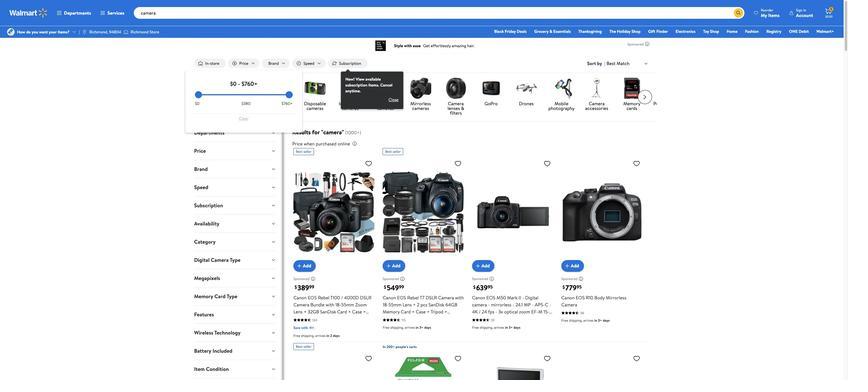 Task type: vqa. For each thing, say whether or not it's contained in the screenshot.
No Monthly Fees Superscript Two. Or Minimum Balances. Get One. image
no



Task type: locate. For each thing, give the bounding box(es) containing it.
1 zeetech from the left
[[311, 316, 328, 322]]

with up 64gb
[[456, 295, 464, 301]]

mp
[[524, 302, 531, 308]]

$380
[[242, 101, 251, 107]]

$ left the 389
[[295, 284, 297, 291]]

debit
[[800, 28, 810, 34]]

ad disclaimer and feedback for ingridsponsoredproducts image for 549
[[400, 277, 405, 282]]

digital for digital slr cameras
[[375, 100, 388, 107]]

1 99 from the left
[[309, 284, 315, 291]]

electronics
[[676, 28, 696, 34]]

sign in to add to favorites list, canon eos m50 mark ii - digital camera - mirrorless - 24.1 mp - aps-c - 4k / 24 fps - 3x optical zoom ef-m 15-45mm is stm lens - wi-fi, bluetooth - black image
[[544, 160, 551, 167], [634, 355, 641, 363]]

type for digital camera type
[[230, 257, 241, 264]]

2 horizontal spatial 3+
[[599, 318, 603, 323]]

1 horizontal spatial &
[[550, 28, 553, 34]]

items
[[769, 12, 780, 18]]

/ right t100 at the bottom of the page
[[342, 295, 343, 301]]

| left best match
[[605, 60, 606, 67]]

2 dslr from the left
[[426, 295, 437, 301]]

aps-
[[535, 302, 546, 308]]

digital inside digital slr cameras
[[375, 100, 388, 107]]

days
[[603, 318, 610, 323], [425, 325, 431, 330], [514, 325, 521, 330], [333, 334, 340, 339]]

arrives for 639
[[495, 325, 505, 330]]

how do you want your items?
[[17, 29, 70, 35]]

canon down 549
[[383, 295, 396, 301]]

camera up megapixels
[[211, 257, 229, 264]]

0 horizontal spatial canon eos m50 mark ii - digital camera - mirrorless - 24.1 mp - aps-c - 4k / 24 fps - 3x optical zoom ef-m 15-45mm is stm lens - wi-fi, bluetooth - black image
[[473, 158, 554, 267]]

brand
[[269, 61, 279, 66], [194, 166, 208, 173]]

brand inside tab
[[194, 166, 208, 173]]

cameras inside shop cameras by brand
[[277, 100, 294, 107]]

1 vertical spatial $0
[[195, 101, 200, 107]]

0 horizontal spatial 3+
[[420, 325, 424, 330]]

1 horizontal spatial 95
[[577, 284, 582, 291]]

2 55mm from the left
[[389, 302, 402, 308]]

2 accessory from the left
[[426, 316, 447, 322]]

add to cart image up 639 at bottom right
[[475, 263, 482, 270]]

1 vertical spatial with
[[326, 302, 335, 308]]

speed inside 'sort and filter section' element
[[304, 61, 315, 66]]

0 horizontal spatial memory
[[194, 293, 213, 301]]

4 add button from the left
[[562, 260, 584, 272]]

free for 549
[[383, 325, 390, 330]]

0 horizontal spatial 55mm
[[342, 302, 355, 308]]

type up features tab
[[227, 293, 238, 301]]

shop all deals image
[[199, 78, 220, 99]]

3 ad disclaimer and feedback for ingridsponsoredproducts image from the left
[[579, 277, 584, 282]]

brand button up the speed tab
[[190, 160, 281, 178]]

ad disclaimer and feedback for ingridsponsoredproducts image for 389
[[311, 277, 316, 282]]

$ left 549
[[384, 284, 387, 291]]

$0 for $0 - $760+
[[230, 80, 237, 88]]

$0.00
[[826, 14, 833, 19]]

digital camera type
[[194, 257, 241, 264]]

eos inside the canon eos rebel t100 / 4000d dslr camera bundle with 18-55mm zoom lens + 32gb sandisk card + case + tripod + zeetech accessory
[[308, 295, 317, 301]]

canon eos rebel t100 / 4000d dslr camera bundle with 18-55mm zoom lens + 32gb sandisk card + case + tripod + zeetech accessory
[[294, 295, 372, 322]]

1 horizontal spatial bundle
[[448, 316, 462, 322]]

1 55mm from the left
[[342, 302, 355, 308]]

1 vertical spatial lens
[[294, 309, 303, 315]]

0 vertical spatial $0
[[230, 80, 237, 88]]

add button for left sign in to add to favorites list, canon eos m50 mark ii - digital camera - mirrorless - 24.1 mp - aps-c - 4k / 24 fps - 3x optical zoom ef-m 15-45mm is stm lens - wi-fi, bluetooth - black icon's canon eos m50 mark ii - digital camera - mirrorless - 24.1 mp - aps-c - 4k / 24 fps - 3x optical zoom ef-m 15-45mm is stm lens - wi-fi, bluetooth - black image
[[473, 260, 495, 272]]

0 horizontal spatial lens
[[294, 309, 303, 315]]

availability
[[194, 220, 220, 228]]

store
[[150, 29, 159, 35]]

canon inside the canon eos rebel t100 / 4000d dslr camera bundle with 18-55mm zoom lens + 32gb sandisk card + case + tripod + zeetech accessory
[[294, 295, 307, 301]]

55mm down 4000d
[[342, 302, 355, 308]]

brand inside 'sort and filter section' element
[[269, 61, 279, 66]]

0 vertical spatial /
[[342, 295, 343, 301]]

55mm up telephoto
[[389, 302, 402, 308]]

1 horizontal spatial add to cart image
[[385, 263, 393, 270]]

1 horizontal spatial departments
[[194, 129, 225, 137]]

digital slr cameras
[[375, 100, 397, 112]]

zeetech down 32gb
[[311, 316, 328, 322]]

add to cart image up the 389
[[296, 263, 303, 270]]

eos for 549
[[397, 295, 406, 301]]

0 vertical spatial price
[[239, 61, 249, 66]]

1 horizontal spatial 3+
[[509, 325, 513, 330]]

0 horizontal spatial $760+
[[242, 80, 258, 88]]

ad disclaimer and feedback for ingridsponsoredproducts image up $ 549 99
[[400, 277, 405, 282]]

1 accessory from the left
[[329, 316, 350, 322]]

digital inside dropdown button
[[194, 257, 210, 264]]

shop inside shop all cameras
[[237, 100, 247, 107]]

add button
[[294, 260, 316, 272], [383, 260, 406, 272], [473, 260, 495, 272], [562, 260, 584, 272]]

in for 549
[[416, 325, 419, 330]]

walmart+
[[817, 28, 835, 34]]

1 horizontal spatial tripod
[[431, 309, 444, 315]]

2 all from the left
[[248, 100, 253, 107]]

memory inside dropdown button
[[194, 293, 213, 301]]

price button up the $0 - $760+
[[228, 59, 260, 68]]

in up carts
[[416, 325, 419, 330]]

sponsored up 779
[[562, 277, 578, 282]]

sign in to add to favorites list, canon eos rebel t7 dslr camera with 18-55mm lens + 2 pcs sandisk 64gb memory card + case + tripod + telephoto + zeetech accessory bundle image
[[455, 160, 462, 167]]

zoom
[[356, 302, 367, 308]]

subscription up availability
[[194, 202, 223, 209]]

essentials
[[554, 28, 571, 34]]

|
[[79, 29, 80, 35], [605, 60, 606, 67]]

3 add button from the left
[[473, 260, 495, 272]]

| right items?
[[79, 29, 80, 35]]

by left brand
[[271, 105, 276, 112]]

days down canon eos r10 body mirrorless camera
[[603, 318, 610, 323]]

gift finder
[[649, 28, 669, 34]]

95 inside $ 779 95
[[577, 284, 582, 291]]

point & shoot cameras link
[[653, 78, 683, 112]]

instant film cameras image
[[340, 78, 361, 99]]

with down t100 at the bottom of the page
[[326, 302, 335, 308]]

1 horizontal spatial lens
[[403, 302, 412, 308]]

1 horizontal spatial 55mm
[[389, 302, 402, 308]]

arrives for 779
[[584, 318, 594, 323]]

free shipping, arrives in 3+ days for 779
[[562, 318, 610, 323]]

price inside 'sort and filter section' element
[[239, 61, 249, 66]]

1 horizontal spatial digital
[[375, 100, 388, 107]]

1 vertical spatial mirrorless
[[606, 295, 627, 301]]

eos left r10
[[576, 295, 585, 301]]

price button up brand tab
[[190, 142, 281, 160]]

fujifilm instax mini twin film pack (20 photos; film size of 8.6cm x 5.4cm) image
[[383, 353, 464, 381]]

gopro link
[[476, 78, 507, 107]]

1 vertical spatial price button
[[190, 142, 281, 160]]

days down wi-
[[514, 325, 521, 330]]

0 vertical spatial sandisk
[[429, 302, 445, 308]]

1 horizontal spatial ad disclaimer and feedback for ingridsponsoredproducts image
[[400, 277, 405, 282]]

3+ for 779
[[599, 318, 603, 323]]

0 horizontal spatial &
[[462, 105, 465, 112]]

shipping, down is at the bottom right of the page
[[480, 325, 494, 330]]

 image
[[124, 29, 128, 35], [82, 30, 87, 34]]

3 canon from the left
[[473, 295, 486, 301]]

with left 'walmart plus' image
[[302, 326, 308, 331]]

do
[[26, 29, 31, 35]]

rebel inside the canon eos rebel t100 / 4000d dslr camera bundle with 18-55mm zoom lens + 32gb sandisk card + case + tripod + zeetech accessory
[[318, 295, 330, 301]]

digital camera type tab
[[190, 251, 281, 269]]

days for 779
[[603, 318, 610, 323]]

search icon image
[[737, 11, 742, 15]]

sandisk right the pcs
[[429, 302, 445, 308]]

0 vertical spatial canon eos m50 mark ii - digital camera - mirrorless - 24.1 mp - aps-c - 4k / 24 fps - 3x optical zoom ef-m 15-45mm is stm lens - wi-fi, bluetooth - black image
[[473, 158, 554, 267]]

4 canon from the left
[[562, 295, 575, 301]]

0 vertical spatial brand
[[269, 61, 279, 66]]

0 horizontal spatial $0
[[195, 101, 200, 107]]

new! view available subscription items. cancel anytime. close
[[346, 76, 399, 103]]

digital left slr
[[375, 100, 388, 107]]

1 vertical spatial departments
[[194, 129, 225, 137]]

canon eos m50 mark ii - digital camera - mirrorless - 24.1 mp - aps-c - 4k / 24 fps - 3x optical zoom ef-m 15-45mm is stm lens - wi-fi, bluetooth - black image for the bottom sign in to add to favorites list, canon eos m50 mark ii - digital camera - mirrorless - 24.1 mp - aps-c - 4k / 24 fps - 3x optical zoom ef-m 15-45mm is stm lens - wi-fi, bluetooth - black icon
[[562, 353, 643, 381]]

0 horizontal spatial  image
[[82, 30, 87, 34]]

2 horizontal spatial free shipping, arrives in 3+ days
[[562, 318, 610, 323]]

departments button down clear button
[[190, 124, 281, 142]]

rebel for 549
[[408, 295, 419, 301]]

days for 549
[[425, 325, 431, 330]]

instant
[[339, 100, 353, 107]]

2 eos from the left
[[397, 295, 406, 301]]

0 vertical spatial memory
[[624, 100, 641, 107]]

0 horizontal spatial tripod
[[294, 316, 306, 322]]

1 case from the left
[[352, 309, 362, 315]]

$ inside the $ 389 99
[[295, 284, 297, 291]]

1 horizontal spatial 99
[[399, 284, 404, 291]]

all
[[207, 100, 212, 107], [248, 100, 253, 107]]

lens
[[403, 302, 412, 308], [294, 309, 303, 315]]

free shipping, arrives in 3+ days down 38
[[562, 318, 610, 323]]

ad disclaimer and feedback for ingridsponsoredproducts image up the $ 389 99
[[311, 277, 316, 282]]

1 vertical spatial by
[[271, 105, 276, 112]]

camera accessories image
[[587, 78, 608, 99]]

1 horizontal spatial /
[[479, 309, 481, 315]]

2 18- from the left
[[383, 302, 389, 308]]

memory cards
[[624, 100, 641, 112]]

2 add from the left
[[393, 263, 401, 269]]

canon eos m50 mark ii - digital camera - mirrorless - 24.1 mp - aps-c - 4k / 24 fps - 3x optical zoom ef-m 15-45mm is stm lens - wi-fi, bluetooth - black image
[[473, 158, 554, 267], [562, 353, 643, 381]]

all left deals
[[207, 100, 212, 107]]

0 vertical spatial by
[[598, 60, 603, 67]]

$0 up the $0 range field
[[230, 80, 237, 88]]

1 add button from the left
[[294, 260, 316, 272]]

bundle
[[311, 302, 325, 308], [448, 316, 462, 322]]

days for 639
[[514, 325, 521, 330]]

$ for 549
[[384, 284, 387, 291]]

free for 779
[[562, 318, 569, 323]]

canon eos rebel t100 / 4000d dslr camera bundle with 18-55mm zoom lens + 32gb sandisk card + case + tripod + zeetech accessory image
[[294, 158, 375, 267]]

3+ down lens
[[509, 325, 513, 330]]

cameras inside digital slr cameras
[[377, 105, 394, 112]]

type down the category dropdown button
[[230, 257, 241, 264]]

drones link
[[512, 78, 542, 107]]

2 down the canon eos rebel t100 / 4000d dslr camera bundle with 18-55mm zoom lens + 32gb sandisk card + case + tripod + zeetech accessory
[[330, 334, 332, 339]]

availability tab
[[190, 215, 281, 233]]

2 ad disclaimer and feedback for ingridsponsoredproducts image from the left
[[400, 277, 405, 282]]

2 horizontal spatial add to cart image
[[475, 263, 482, 270]]

1 horizontal spatial |
[[605, 60, 606, 67]]

0 horizontal spatial price
[[194, 147, 206, 155]]

2 add button from the left
[[383, 260, 406, 272]]

779
[[566, 283, 577, 293]]

item condition tab
[[190, 361, 281, 379]]

departments up items?
[[64, 10, 91, 16]]

add for add to cart image related to 549
[[393, 263, 401, 269]]

1 vertical spatial |
[[605, 60, 606, 67]]

in left 200+
[[383, 345, 386, 350]]

mirrorless
[[491, 302, 512, 308]]

thanksgiving
[[579, 28, 602, 34]]

0 horizontal spatial /
[[342, 295, 343, 301]]

1 rebel from the left
[[318, 295, 330, 301]]

case inside canon eos rebel t7 dslr camera with 18-55mm lens + 2 pcs sandisk 64gb memory card + case + tripod + telephoto + zeetech accessory bundle
[[416, 309, 426, 315]]

0 horizontal spatial 95
[[488, 284, 493, 291]]

free right bluetooth
[[562, 318, 569, 323]]

camera
[[448, 100, 464, 107], [589, 100, 605, 107], [211, 257, 229, 264], [439, 295, 454, 301], [294, 302, 310, 308], [562, 302, 578, 308]]

people's
[[396, 345, 409, 350]]

0 horizontal spatial add to cart image
[[296, 263, 303, 270]]

memory up features
[[194, 293, 213, 301]]

add up $ 779 95
[[571, 263, 580, 269]]

1 eos from the left
[[308, 295, 317, 301]]

reorder my items
[[762, 7, 780, 18]]

accessories
[[586, 105, 609, 112]]

1 ad disclaimer and feedback for ingridsponsoredproducts image from the left
[[311, 277, 316, 282]]

2 vertical spatial with
[[302, 326, 308, 331]]

/ inside canon eos m50 mark ii - digital camera - mirrorless - 24.1 mp - aps-c - 4k / 24 fps - 3x optical zoom ef-m 15- 45mm is stm lens - wi-fi, bluetooth - black
[[479, 309, 481, 315]]

0 horizontal spatial rebel
[[318, 295, 330, 301]]

camera up filters
[[448, 100, 464, 107]]

arrives down stm
[[495, 325, 505, 330]]

best match button
[[606, 60, 650, 67]]

4 $ from the left
[[563, 284, 565, 291]]

1 vertical spatial digital
[[194, 257, 210, 264]]

in
[[595, 318, 598, 323], [416, 325, 419, 330], [506, 325, 508, 330], [327, 334, 330, 339]]

free shipping, arrives in 3+ days down 33 at the right bottom
[[473, 325, 521, 330]]

rebel inside canon eos rebel t7 dslr camera with 18-55mm lens + 2 pcs sandisk 64gb memory card + case + tripod + telephoto + zeetech accessory bundle
[[408, 295, 419, 301]]

all inside shop all cameras
[[248, 100, 253, 107]]

1 vertical spatial sandisk
[[320, 309, 336, 315]]

0 vertical spatial departments
[[64, 10, 91, 16]]

digital camera type button
[[190, 251, 281, 269]]

shop cameras by brand
[[266, 100, 294, 112]]

1 canon from the left
[[294, 295, 307, 301]]

shoot
[[670, 100, 682, 107]]

 image for richmond, 94804
[[82, 30, 87, 34]]

1 horizontal spatial dslr
[[426, 295, 437, 301]]

bundle inside canon eos rebel t7 dslr camera with 18-55mm lens + 2 pcs sandisk 64gb memory card + case + tripod + telephoto + zeetech accessory bundle
[[448, 316, 462, 322]]

95 down ad disclaimer and feedback for ingridsponsoredproducts image
[[488, 284, 493, 291]]

in inside sign in account
[[804, 7, 807, 12]]

/
[[342, 295, 343, 301], [479, 309, 481, 315]]

$760+ down shop cameras by brand image
[[282, 101, 293, 107]]

free shipping, arrives in 3+ days
[[562, 318, 610, 323], [383, 325, 431, 330], [473, 325, 521, 330]]

& inside point & shoot cameras
[[666, 100, 669, 107]]

price inside price tab
[[194, 147, 206, 155]]

canon inside canon eos r10 body mirrorless camera
[[562, 295, 575, 301]]

memory up telephoto
[[383, 309, 400, 315]]

card down megapixels
[[215, 293, 226, 301]]

departments button up items?
[[52, 6, 96, 20]]

gopro image
[[481, 78, 502, 99]]

1 vertical spatial canon eos m50 mark ii - digital camera - mirrorless - 24.1 mp - aps-c - 4k / 24 fps - 3x optical zoom ef-m 15-45mm is stm lens - wi-fi, bluetooth - black image
[[562, 353, 643, 381]]

1 all from the left
[[207, 100, 212, 107]]

arrives down 115
[[405, 325, 415, 330]]

ad disclaimer and feedback for ingridsponsoredproducts image
[[311, 277, 316, 282], [400, 277, 405, 282], [579, 277, 584, 282]]

eos inside canon eos r10 body mirrorless camera
[[576, 295, 585, 301]]

add button for canon eos rebel t7 dslr camera with 18-55mm lens + 2 pcs sandisk 64gb memory card + case + tripod + telephoto + zeetech accessory bundle
[[383, 260, 406, 272]]

battery included button
[[190, 343, 281, 360]]

0 horizontal spatial ad disclaimer and feedback for ingridsponsoredproducts image
[[311, 277, 316, 282]]

fujifilm instax mini 7+ exclusive blister bundle with bonus pack of film (10-pack mini film), lavender image
[[294, 353, 375, 381]]

bundle up 32gb
[[311, 302, 325, 308]]

zeetech inside canon eos rebel t7 dslr camera with 18-55mm lens + 2 pcs sandisk 64gb memory card + case + tripod + telephoto + zeetech accessory bundle
[[408, 316, 425, 322]]

-
[[238, 80, 240, 88], [523, 295, 525, 301], [489, 302, 490, 308], [513, 302, 515, 308], [532, 302, 534, 308], [550, 302, 552, 308], [496, 309, 498, 315], [511, 316, 513, 322], [548, 316, 550, 322]]

0 vertical spatial lens
[[403, 302, 412, 308]]

departments button
[[52, 6, 96, 20], [190, 124, 281, 142]]

speed button up disposable cameras image
[[293, 59, 326, 68]]

canon inside canon eos m50 mark ii - digital camera - mirrorless - 24.1 mp - aps-c - 4k / 24 fps - 3x optical zoom ef-m 15- 45mm is stm lens - wi-fi, bluetooth - black
[[473, 295, 486, 301]]

sandisk inside canon eos rebel t7 dslr camera with 18-55mm lens + 2 pcs sandisk 64gb memory card + case + tripod + telephoto + zeetech accessory bundle
[[429, 302, 445, 308]]

2 95 from the left
[[577, 284, 582, 291]]

in for 639
[[506, 325, 508, 330]]

99 inside the $ 389 99
[[309, 284, 315, 291]]

free down 45mm
[[473, 325, 479, 330]]

1 add from the left
[[303, 263, 311, 269]]

1 vertical spatial /
[[479, 309, 481, 315]]

free down telephoto
[[383, 325, 390, 330]]

1 vertical spatial memory
[[194, 293, 213, 301]]

0 vertical spatial digital
[[375, 100, 388, 107]]

case down the pcs
[[416, 309, 426, 315]]

0 vertical spatial 2
[[417, 302, 420, 308]]

0 vertical spatial bundle
[[311, 302, 325, 308]]

days down canon eos rebel t7 dslr camera with 18-55mm lens + 2 pcs sandisk 64gb memory card + case + tripod + telephoto + zeetech accessory bundle
[[425, 325, 431, 330]]

18- down t100 at the bottom of the page
[[336, 302, 342, 308]]

18-
[[336, 302, 342, 308], [383, 302, 389, 308]]

1 horizontal spatial all
[[248, 100, 253, 107]]

card up 115
[[401, 309, 411, 315]]

add for add to cart icon
[[571, 263, 580, 269]]

3x
[[499, 309, 504, 315]]

rebel for 389
[[318, 295, 330, 301]]

0 vertical spatial with
[[456, 295, 464, 301]]

reorder
[[762, 7, 774, 12]]

2 horizontal spatial price
[[293, 141, 303, 147]]

2 case from the left
[[416, 309, 426, 315]]

0 vertical spatial in
[[804, 7, 807, 12]]

wireless technology
[[194, 330, 241, 337]]

add button for canon eos rebel t100 / 4000d dslr camera bundle with 18-55mm zoom lens + 32gb sandisk card + case + tripod + zeetech accessory image
[[294, 260, 316, 272]]

lens up 115
[[403, 302, 412, 308]]

film
[[354, 100, 362, 107]]

add button up $ 779 95
[[562, 260, 584, 272]]

all for deals
[[207, 100, 212, 107]]

store
[[210, 61, 220, 66]]

drones image
[[516, 78, 537, 99]]

3+ down canon eos rebel t7 dslr camera with 18-55mm lens + 2 pcs sandisk 64gb memory card + case + tripod + telephoto + zeetech accessory bundle
[[420, 325, 424, 330]]

eos left m50
[[487, 295, 496, 301]]

1 horizontal spatial price
[[239, 61, 249, 66]]

&
[[550, 28, 553, 34], [666, 100, 669, 107], [462, 105, 465, 112]]

1 horizontal spatial sandisk
[[429, 302, 445, 308]]

1 horizontal spatial $760+
[[282, 101, 293, 107]]

3+
[[599, 318, 603, 323], [420, 325, 424, 330], [509, 325, 513, 330]]

shop cameras by brand link
[[265, 78, 295, 112]]

$0 range field
[[195, 94, 293, 95]]

$ left 779
[[563, 284, 565, 291]]

brand for the top brand dropdown button
[[269, 61, 279, 66]]

dslr inside canon eos rebel t7 dslr camera with 18-55mm lens + 2 pcs sandisk 64gb memory card + case + tripod + telephoto + zeetech accessory bundle
[[426, 295, 437, 301]]

canon up 'camera'
[[473, 295, 486, 301]]

1 dslr from the left
[[360, 295, 372, 301]]

0 horizontal spatial case
[[352, 309, 362, 315]]

wireless technology tab
[[190, 324, 281, 342]]

add button for canon eos r10 body mirrorless camera image
[[562, 260, 584, 272]]

Walmart Site-Wide search field
[[134, 7, 745, 19]]

sandisk inside the canon eos rebel t100 / 4000d dslr camera bundle with 18-55mm zoom lens + 32gb sandisk card + case + tripod + zeetech accessory
[[320, 309, 336, 315]]

$ inside the '$ 639 95'
[[474, 284, 476, 291]]

$ left 639 at bottom right
[[474, 284, 476, 291]]

availability button
[[190, 215, 281, 233]]

 image right 94804
[[124, 29, 128, 35]]

arrives down 38
[[584, 318, 594, 323]]

 image
[[7, 28, 15, 36]]

brand
[[277, 105, 289, 112]]

card inside the canon eos rebel t100 / 4000d dslr camera bundle with 18-55mm zoom lens + 32gb sandisk card + case + tripod + zeetech accessory
[[338, 309, 347, 315]]

0 vertical spatial tripod
[[431, 309, 444, 315]]

camera up 32gb
[[294, 302, 310, 308]]

tripod inside the canon eos rebel t100 / 4000d dslr camera bundle with 18-55mm zoom lens + 32gb sandisk card + case + tripod + zeetech accessory
[[294, 316, 306, 322]]

0 vertical spatial $760+
[[242, 80, 258, 88]]

by inside 'sort and filter section' element
[[598, 60, 603, 67]]

canon down 779
[[562, 295, 575, 301]]

2 99 from the left
[[399, 284, 404, 291]]

eos for 389
[[308, 295, 317, 301]]

shop inside shop cameras by brand
[[266, 100, 276, 107]]

18- up telephoto
[[383, 302, 389, 308]]

body
[[595, 295, 605, 301]]

55mm inside canon eos rebel t7 dslr camera with 18-55mm lens + 2 pcs sandisk 64gb memory card + case + tripod + telephoto + zeetech accessory bundle
[[389, 302, 402, 308]]

3 $ from the left
[[474, 284, 476, 291]]

case inside the canon eos rebel t100 / 4000d dslr camera bundle with 18-55mm zoom lens + 32gb sandisk card + case + tripod + zeetech accessory
[[352, 309, 362, 315]]

0 horizontal spatial all
[[207, 100, 212, 107]]

 image for richmond store
[[124, 29, 128, 35]]

1 horizontal spatial speed
[[304, 61, 315, 66]]

$ for 639
[[474, 284, 476, 291]]

camera down "camera accessories" image
[[589, 100, 605, 107]]

0 horizontal spatial 18-
[[336, 302, 342, 308]]

registry link
[[764, 28, 785, 35]]

add for 3rd add to cart image from left
[[482, 263, 490, 269]]

drones
[[519, 100, 534, 107]]

2 horizontal spatial with
[[456, 295, 464, 301]]

sign in to add to favorites list, fujifilm instax mini twin film pack (20 photos; film size of 8.6cm x 5.4cm) image
[[455, 355, 462, 363]]

fi,
[[521, 316, 526, 322]]

dslr up zoom
[[360, 295, 372, 301]]

0 horizontal spatial free shipping, arrives in 3+ days
[[383, 325, 431, 330]]

0 vertical spatial |
[[79, 29, 80, 35]]

want
[[39, 29, 48, 35]]

canon inside canon eos rebel t7 dslr camera with 18-55mm lens + 2 pcs sandisk 64gb memory card + case + tripod + telephoto + zeetech accessory bundle
[[383, 295, 396, 301]]

camera down 779
[[562, 302, 578, 308]]

add button up ad disclaimer and feedback for ingridsponsoredproducts image
[[473, 260, 495, 272]]

add to cart image
[[296, 263, 303, 270], [385, 263, 393, 270], [475, 263, 482, 270]]

home link
[[725, 28, 741, 35]]

in down the canon eos rebel t100 / 4000d dslr camera bundle with 18-55mm zoom lens + 32gb sandisk card + case + tripod + zeetech accessory
[[327, 334, 330, 339]]

1 horizontal spatial zeetech
[[408, 316, 425, 322]]

by inside shop cameras by brand
[[271, 105, 276, 112]]

add to cart image up 549
[[385, 263, 393, 270]]

zeetech right 115
[[408, 316, 425, 322]]

1 horizontal spatial brand
[[269, 61, 279, 66]]

zoom
[[520, 309, 531, 315]]

2 zeetech from the left
[[408, 316, 425, 322]]

cameras inside shop all cameras link
[[236, 105, 253, 112]]

1 95 from the left
[[488, 284, 493, 291]]

eos for 779
[[576, 295, 585, 301]]

- up 'fps'
[[489, 302, 490, 308]]

1 horizontal spatial  image
[[124, 29, 128, 35]]

3 eos from the left
[[487, 295, 496, 301]]

1 horizontal spatial in
[[804, 7, 807, 12]]

ef-
[[532, 309, 539, 315]]

canon for 639
[[473, 295, 486, 301]]

category tab
[[190, 233, 281, 251]]

$ inside $ 549 99
[[384, 284, 387, 291]]

walmart plus image
[[310, 325, 315, 331]]

price tab
[[190, 142, 281, 160]]

add to cart image
[[564, 263, 571, 270]]

200+
[[387, 345, 395, 350]]

2 canon from the left
[[383, 295, 396, 301]]

99 inside $ 549 99
[[399, 284, 404, 291]]

mirrorless cameras link
[[406, 78, 436, 112]]

photography
[[549, 105, 575, 112]]

4 add from the left
[[571, 263, 580, 269]]

1 horizontal spatial subscription
[[339, 61, 361, 66]]

shop for shop all deals
[[196, 100, 206, 107]]

shop left brand
[[266, 100, 276, 107]]

1 add to cart image from the left
[[296, 263, 303, 270]]

eos down the $ 389 99
[[308, 295, 317, 301]]

in-store button
[[194, 59, 226, 68]]

eos inside canon eos m50 mark ii - digital camera - mirrorless - 24.1 mp - aps-c - 4k / 24 fps - 3x optical zoom ef-m 15- 45mm is stm lens - wi-fi, bluetooth - black
[[487, 295, 496, 301]]

& right the grocery at the top of the page
[[550, 28, 553, 34]]

2 $ from the left
[[384, 284, 387, 291]]

0 vertical spatial subscription
[[339, 61, 361, 66]]

0 horizontal spatial 2
[[330, 334, 332, 339]]

2 vertical spatial memory
[[383, 309, 400, 315]]

subscription button
[[190, 197, 281, 215]]

1 vertical spatial brand button
[[190, 160, 281, 178]]

eos inside canon eos rebel t7 dslr camera with 18-55mm lens + 2 pcs sandisk 64gb memory card + case + tripod + telephoto + zeetech accessory bundle
[[397, 295, 406, 301]]

in right sign
[[804, 7, 807, 12]]

by
[[598, 60, 603, 67], [271, 105, 276, 112]]

sandisk
[[429, 302, 445, 308], [320, 309, 336, 315]]

richmond, 94804
[[89, 29, 121, 35]]

rebel left t7
[[408, 295, 419, 301]]

type for memory card type
[[227, 293, 238, 301]]

all down $760 range field
[[248, 100, 253, 107]]

2 horizontal spatial card
[[401, 309, 411, 315]]

& inside "link"
[[550, 28, 553, 34]]

1 18- from the left
[[336, 302, 342, 308]]

speed button up subscription dropdown button
[[190, 179, 281, 197]]

memory
[[624, 100, 641, 107], [194, 293, 213, 301], [383, 309, 400, 315]]

add button up the $ 389 99
[[294, 260, 316, 272]]

4 eos from the left
[[576, 295, 585, 301]]

free shipping, arrives in 3+ days for 549
[[383, 325, 431, 330]]

card inside canon eos rebel t7 dslr camera with 18-55mm lens + 2 pcs sandisk 64gb memory card + case + tripod + telephoto + zeetech accessory bundle
[[401, 309, 411, 315]]

digital up 'mp'
[[526, 295, 539, 301]]

view
[[356, 76, 365, 82]]

cameras inside mirrorless cameras
[[413, 105, 429, 112]]

1 horizontal spatial canon eos m50 mark ii - digital camera - mirrorless - 24.1 mp - aps-c - 4k / 24 fps - 3x optical zoom ef-m 15-45mm is stm lens - wi-fi, bluetooth - black image
[[562, 353, 643, 381]]

shop cameras by brand image
[[269, 78, 291, 99]]

1 horizontal spatial free shipping, arrives in 3+ days
[[473, 325, 521, 330]]

camera lenses & filters image
[[446, 78, 467, 99]]

camera inside the canon eos rebel t100 / 4000d dslr camera bundle with 18-55mm zoom lens + 32gb sandisk card + case + tripod + zeetech accessory
[[294, 302, 310, 308]]

1 $ from the left
[[295, 284, 297, 291]]

1 horizontal spatial sign in to add to favorites list, canon eos m50 mark ii - digital camera - mirrorless - 24.1 mp - aps-c - 4k / 24 fps - 3x optical zoom ef-m 15-45mm is stm lens - wi-fi, bluetooth - black image
[[634, 355, 641, 363]]

2 rebel from the left
[[408, 295, 419, 301]]

0 horizontal spatial mirrorless
[[411, 100, 431, 107]]

with inside the canon eos rebel t100 / 4000d dslr camera bundle with 18-55mm zoom lens + 32gb sandisk card + case + tripod + zeetech accessory
[[326, 302, 335, 308]]

- up the $0 range field
[[238, 80, 240, 88]]

cameras inside instant film cameras
[[342, 105, 359, 112]]

0 horizontal spatial dslr
[[360, 295, 372, 301]]

canon eos m200 24.1 megapixel mirrorless camera with lens, 0.59", 1.77", white image
[[473, 353, 554, 381]]

1 vertical spatial in
[[383, 345, 386, 350]]

ii
[[519, 295, 522, 301]]

0 vertical spatial type
[[230, 257, 241, 264]]

$0 - $760+
[[230, 80, 258, 88]]

$ inside $ 779 95
[[563, 284, 565, 291]]

55mm
[[342, 302, 355, 308], [389, 302, 402, 308]]

124
[[312, 318, 318, 323]]

1 vertical spatial tripod
[[294, 316, 306, 322]]

3 add from the left
[[482, 263, 490, 269]]

95 inside the '$ 639 95'
[[488, 284, 493, 291]]

camera accessories link
[[582, 78, 613, 112]]

walmart+ link
[[815, 28, 837, 35]]

2 add to cart image from the left
[[385, 263, 393, 270]]



Task type: describe. For each thing, give the bounding box(es) containing it.
best inside 'dropdown button'
[[607, 60, 616, 67]]

3+ for 639
[[509, 325, 513, 330]]

sponsored up 549
[[383, 277, 399, 282]]

arrives for 549
[[405, 325, 415, 330]]

deals
[[213, 100, 223, 107]]

sign in to add to favorites list, canon eos r10 body mirrorless camera image
[[634, 160, 641, 167]]

disposable cameras
[[304, 100, 326, 112]]

sponsored up the 389
[[294, 277, 310, 282]]

cards
[[627, 105, 638, 112]]

639
[[477, 283, 488, 293]]

0 vertical spatial departments button
[[52, 6, 96, 20]]

toy
[[704, 28, 710, 34]]

99 for 389
[[309, 284, 315, 291]]

shop for shop all cameras
[[237, 100, 247, 107]]

digital slr cameras image
[[375, 78, 396, 99]]

memory card type tab
[[190, 288, 281, 306]]

condition
[[206, 366, 229, 373]]

optical
[[505, 309, 518, 315]]

category
[[194, 239, 216, 246]]

subscription tab
[[190, 197, 281, 215]]

camera accessories
[[586, 100, 609, 112]]

"camera"
[[321, 128, 344, 136]]

speed button inside 'sort and filter section' element
[[293, 59, 326, 68]]

my
[[762, 12, 768, 18]]

memory cards image
[[622, 78, 643, 99]]

ad disclaimer and feedback for ingridsponsoredproducts image
[[490, 277, 495, 282]]

0 $0.00
[[826, 7, 833, 19]]

lens inside the canon eos rebel t100 / 4000d dslr camera bundle with 18-55mm zoom lens + 32gb sandisk card + case + tripod + zeetech accessory
[[294, 309, 303, 315]]

seller for 549
[[393, 149, 401, 154]]

$ for 779
[[563, 284, 565, 291]]

cancel
[[381, 82, 393, 88]]

mirrorless inside canon eos r10 body mirrorless camera
[[606, 295, 627, 301]]

55mm inside the canon eos rebel t100 / 4000d dslr camera bundle with 18-55mm zoom lens + 32gb sandisk card + case + tripod + zeetech accessory
[[342, 302, 355, 308]]

instant film cameras link
[[335, 78, 366, 112]]

shipping, for 549
[[391, 325, 404, 330]]

r10
[[586, 295, 594, 301]]

battery
[[194, 348, 211, 355]]

deals
[[517, 28, 527, 34]]

95 for 639
[[488, 284, 493, 291]]

mirrorless cameras image
[[410, 78, 432, 99]]

sign in to add to favorites list, canon eos rebel t100 / 4000d dslr camera bundle with 18-55mm zoom lens + 32gb sandisk card + case + tripod + zeetech accessory image
[[365, 160, 373, 167]]

- down 15-
[[548, 316, 550, 322]]

when
[[304, 141, 315, 147]]

1 vertical spatial speed button
[[190, 179, 281, 197]]

3 add to cart image from the left
[[475, 263, 482, 270]]

lens
[[502, 316, 510, 322]]

thanksgiving link
[[576, 28, 605, 35]]

card inside dropdown button
[[215, 293, 226, 301]]

features
[[194, 311, 214, 319]]

dslr inside the canon eos rebel t100 / 4000d dslr camera bundle with 18-55mm zoom lens + 32gb sandisk card + case + tripod + zeetech accessory
[[360, 295, 372, 301]]

brand for bottom brand dropdown button
[[194, 166, 208, 173]]

in-
[[205, 61, 210, 66]]

2 inside canon eos rebel t7 dslr camera with 18-55mm lens + 2 pcs sandisk 64gb memory card + case + tripod + telephoto + zeetech accessory bundle
[[417, 302, 420, 308]]

how
[[17, 29, 25, 35]]

accessory inside the canon eos rebel t100 / 4000d dslr camera bundle with 18-55mm zoom lens + 32gb sandisk card + case + tripod + zeetech accessory
[[329, 316, 350, 322]]

memory for card
[[194, 293, 213, 301]]

electronics link
[[674, 28, 699, 35]]

days down the canon eos rebel t100 / 4000d dslr camera bundle with 18-55mm zoom lens + 32gb sandisk card + case + tripod + zeetech accessory
[[333, 334, 340, 339]]

canon eos m50 mark ii - digital camera - mirrorless - 24.1 mp - aps-c - 4k / 24 fps - 3x optical zoom ef-m 15-45mm is stm lens - wi-fi, bluetooth - black image for left sign in to add to favorites list, canon eos m50 mark ii - digital camera - mirrorless - 24.1 mp - aps-c - 4k / 24 fps - 3x optical zoom ef-m 15-45mm is stm lens - wi-fi, bluetooth - black icon
[[473, 158, 554, 267]]

sign in to add to favorites list, fujifilm instax mini 7+ exclusive blister bundle with bonus pack of film (10-pack mini film), lavender image
[[365, 355, 373, 363]]

$ for 389
[[295, 284, 297, 291]]

64gb
[[446, 302, 458, 308]]

digital for digital camera type
[[194, 257, 210, 264]]

camera inside camera accessories
[[589, 100, 605, 107]]

0 horizontal spatial sign in to add to favorites list, canon eos m50 mark ii - digital camera - mirrorless - 24.1 mp - aps-c - 4k / 24 fps - 3x optical zoom ef-m 15-45mm is stm lens - wi-fi, bluetooth - black image
[[544, 160, 551, 167]]

& inside camera lenses & filters
[[462, 105, 465, 112]]

technology
[[215, 330, 241, 337]]

shop right holiday
[[632, 28, 641, 34]]

subscription inside dropdown button
[[194, 202, 223, 209]]

shipping, down 'walmart plus' image
[[301, 334, 315, 339]]

all for cameras
[[248, 100, 253, 107]]

memory inside canon eos rebel t7 dslr camera with 18-55mm lens + 2 pcs sandisk 64gb memory card + case + tripod + telephoto + zeetech accessory bundle
[[383, 309, 400, 315]]

1 vertical spatial $760+
[[282, 101, 293, 107]]

4k
[[473, 309, 478, 315]]

canon for 779
[[562, 295, 575, 301]]

& for point
[[666, 100, 669, 107]]

0 vertical spatial brand button
[[262, 59, 290, 68]]

brand tab
[[190, 160, 281, 178]]

subscription
[[346, 82, 368, 88]]

speed tab
[[190, 179, 281, 197]]

sort and filter section element
[[187, 54, 657, 109]]

94804
[[109, 29, 121, 35]]

megapixels button
[[190, 270, 281, 288]]

battery included tab
[[190, 343, 281, 360]]

legal information image
[[353, 142, 357, 146]]

(1000+)
[[345, 130, 362, 136]]

in for 779
[[595, 318, 598, 323]]

free shipping, arrives in 3+ days for 639
[[473, 325, 521, 330]]

shipping, for 779
[[570, 318, 583, 323]]

disposable cameras image
[[305, 78, 326, 99]]

Search search field
[[134, 7, 745, 19]]

wireless
[[194, 330, 213, 337]]

sort by |
[[588, 60, 606, 67]]

cameras inside disposable cameras
[[307, 105, 324, 112]]

shop all cameras image
[[234, 78, 255, 99]]

add for add to cart image for 389
[[303, 263, 311, 269]]

camera inside canon eos rebel t7 dslr camera with 18-55mm lens + 2 pcs sandisk 64gb memory card + case + tripod + telephoto + zeetech accessory bundle
[[439, 295, 454, 301]]

for
[[312, 128, 320, 136]]

memory card type
[[194, 293, 238, 301]]

save
[[294, 326, 301, 331]]

best seller for 389
[[296, 149, 312, 154]]

black
[[495, 28, 504, 34]]

gift finder link
[[646, 28, 671, 35]]

shipping, for 639
[[480, 325, 494, 330]]

memory cards link
[[617, 78, 648, 112]]

mobile photography link
[[547, 78, 577, 112]]

18- inside canon eos rebel t7 dslr camera with 18-55mm lens + 2 pcs sandisk 64gb memory card + case + tripod + telephoto + zeetech accessory bundle
[[383, 302, 389, 308]]

$ 779 95
[[563, 283, 582, 293]]

with inside canon eos rebel t7 dslr camera with 18-55mm lens + 2 pcs sandisk 64gb memory card + case + tripod + telephoto + zeetech accessory bundle
[[456, 295, 464, 301]]

digital slr cameras link
[[371, 78, 401, 112]]

bluetooth
[[527, 316, 547, 322]]

- left wi-
[[511, 316, 513, 322]]

richmond
[[131, 29, 149, 35]]

features button
[[190, 306, 281, 324]]

cameras inside point & shoot cameras
[[659, 105, 676, 112]]

camera lenses & filters
[[448, 100, 465, 116]]

zeetech inside the canon eos rebel t100 / 4000d dslr camera bundle with 18-55mm zoom lens + 32gb sandisk card + case + tripod + zeetech accessory
[[311, 316, 328, 322]]

canon eos rebel t7 dslr camera with 18-55mm lens + 2 pcs sandisk 64gb memory card + case + tripod + telephoto + zeetech accessory bundle
[[383, 295, 464, 322]]

next slide for chipmodulewithimages list image
[[638, 90, 653, 104]]

- left 3x
[[496, 309, 498, 315]]

digital inside canon eos m50 mark ii - digital camera - mirrorless - 24.1 mp - aps-c - 4k / 24 fps - 3x optical zoom ef-m 15- 45mm is stm lens - wi-fi, bluetooth - black
[[526, 295, 539, 301]]

arrives down 124
[[316, 334, 326, 339]]

instant film cameras
[[339, 100, 362, 112]]

features tab
[[190, 306, 281, 324]]

free down save
[[294, 334, 301, 339]]

camera inside camera lenses & filters
[[448, 100, 464, 107]]

best seller for 549
[[385, 149, 401, 154]]

account
[[797, 12, 814, 18]]

slr
[[389, 100, 397, 107]]

lens inside canon eos rebel t7 dslr camera with 18-55mm lens + 2 pcs sandisk 64gb memory card + case + tripod + telephoto + zeetech accessory bundle
[[403, 302, 412, 308]]

departments inside tab
[[194, 129, 225, 137]]

accessory inside canon eos rebel t7 dslr camera with 18-55mm lens + 2 pcs sandisk 64gb memory card + case + tripod + telephoto + zeetech accessory bundle
[[426, 316, 447, 322]]

available
[[366, 76, 381, 82]]

0
[[831, 7, 833, 12]]

- left 24.1 on the bottom of the page
[[513, 302, 515, 308]]

& for grocery
[[550, 28, 553, 34]]

sponsored up 639 at bottom right
[[473, 277, 489, 282]]

in-store
[[205, 61, 220, 66]]

115
[[402, 318, 406, 323]]

t7
[[420, 295, 425, 301]]

speed inside tab
[[194, 184, 209, 191]]

sign
[[797, 7, 803, 12]]

grocery & essentials link
[[532, 28, 574, 35]]

departments tab
[[190, 124, 281, 142]]

the
[[610, 28, 617, 34]]

megapixels tab
[[190, 270, 281, 288]]

sign in to add to favorites list, canon eos m200 24.1 megapixel mirrorless camera with lens, 0.59", 1.77", white image
[[544, 355, 551, 363]]

richmond,
[[89, 29, 108, 35]]

$ 639 95
[[474, 283, 493, 293]]

free for 639
[[473, 325, 479, 330]]

24
[[482, 309, 487, 315]]

one debit link
[[787, 28, 812, 35]]

home
[[727, 28, 738, 34]]

free shipping, arrives in 2 days
[[294, 334, 340, 339]]

seller for 389
[[304, 149, 312, 154]]

in 200+ people's carts
[[383, 345, 417, 350]]

subscription inside button
[[339, 61, 361, 66]]

389
[[298, 283, 309, 293]]

18- inside the canon eos rebel t100 / 4000d dslr camera bundle with 18-55mm zoom lens + 32gb sandisk card + case + tripod + zeetech accessory
[[336, 302, 342, 308]]

- right 'mp'
[[532, 302, 534, 308]]

fashion
[[746, 28, 759, 34]]

add to cart image for 389
[[296, 263, 303, 270]]

camera inside canon eos r10 body mirrorless camera
[[562, 302, 578, 308]]

walmart image
[[9, 8, 48, 18]]

gopro
[[485, 100, 498, 107]]

bundle inside the canon eos rebel t100 / 4000d dslr camera bundle with 18-55mm zoom lens + 32gb sandisk card + case + tripod + zeetech accessory
[[311, 302, 325, 308]]

close
[[389, 97, 399, 103]]

- right c
[[550, 302, 552, 308]]

sponsored left ad disclaimer and feedback for skylinedisplayad icon
[[628, 42, 644, 47]]

wireless technology button
[[190, 324, 281, 342]]

best match
[[607, 60, 630, 67]]

$0 for $0
[[195, 101, 200, 107]]

sign in account
[[797, 7, 814, 18]]

$760 range field
[[195, 94, 293, 95]]

1 vertical spatial price
[[293, 141, 303, 147]]

1 vertical spatial departments button
[[190, 124, 281, 142]]

add to cart image for 549
[[385, 263, 393, 270]]

4000d
[[344, 295, 359, 301]]

mobile photography image
[[551, 78, 573, 99]]

canon for 549
[[383, 295, 396, 301]]

memory for cards
[[624, 100, 641, 107]]

0 vertical spatial price button
[[228, 59, 260, 68]]

canon eos r10 body mirrorless camera image
[[562, 158, 643, 267]]

0 horizontal spatial in
[[383, 345, 386, 350]]

shop for shop cameras by brand
[[266, 100, 276, 107]]

m
[[539, 309, 543, 315]]

subscription button
[[328, 59, 368, 68]]

canon for 389
[[294, 295, 307, 301]]

carts
[[409, 345, 417, 350]]

1 vertical spatial sign in to add to favorites list, canon eos m50 mark ii - digital camera - mirrorless - 24.1 mp - aps-c - 4k / 24 fps - 3x optical zoom ef-m 15-45mm is stm lens - wi-fi, bluetooth - black image
[[634, 355, 641, 363]]

3+ for 549
[[420, 325, 424, 330]]

ad disclaimer and feedback for skylinedisplayad image
[[645, 42, 650, 46]]

tripod inside canon eos rebel t7 dslr camera with 18-55mm lens + 2 pcs sandisk 64gb memory card + case + tripod + telephoto + zeetech accessory bundle
[[431, 309, 444, 315]]

| inside 'sort and filter section' element
[[605, 60, 606, 67]]

canon eos rebel t7 dslr camera with 18-55mm lens + 2 pcs sandisk 64gb memory card + case + tripod + telephoto + zeetech accessory bundle image
[[383, 158, 464, 267]]

eos for 639
[[487, 295, 496, 301]]

price when purchased online
[[293, 141, 350, 147]]

grocery
[[535, 28, 549, 34]]

- right ii
[[523, 295, 525, 301]]

99 for 549
[[399, 284, 404, 291]]

camera inside "digital camera type" dropdown button
[[211, 257, 229, 264]]

33
[[491, 318, 495, 323]]

canon eos m50 mark ii - digital camera - mirrorless - 24.1 mp - aps-c - 4k / 24 fps - 3x optical zoom ef-m 15- 45mm is stm lens - wi-fi, bluetooth - black
[[473, 295, 552, 329]]

t100
[[331, 295, 340, 301]]

$ 549 99
[[384, 283, 404, 293]]

sort
[[588, 60, 597, 67]]

95 for 779
[[577, 284, 582, 291]]

/ inside the canon eos rebel t100 / 4000d dslr camera bundle with 18-55mm zoom lens + 32gb sandisk card + case + tripod + zeetech accessory
[[342, 295, 343, 301]]

item
[[194, 366, 205, 373]]

shop right the toy
[[711, 28, 720, 34]]

0 horizontal spatial |
[[79, 29, 80, 35]]



